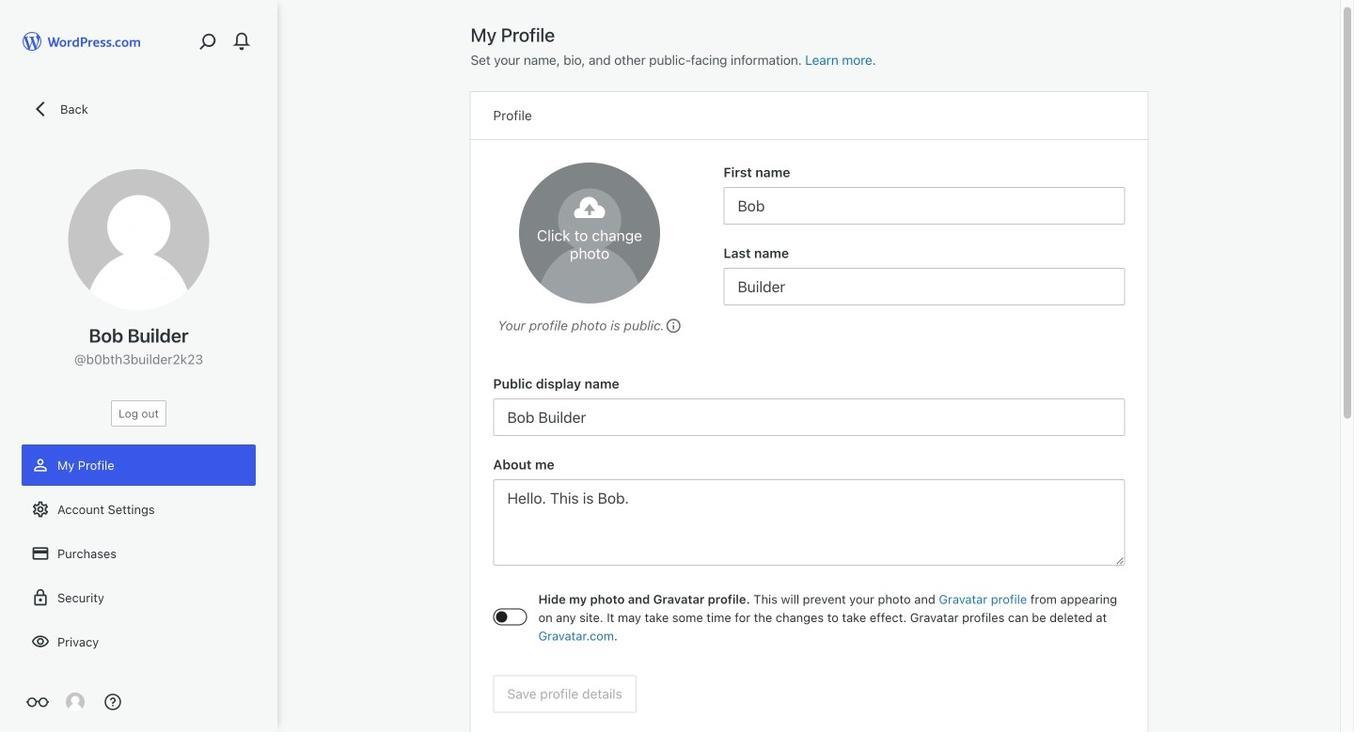 Task type: vqa. For each thing, say whether or not it's contained in the screenshot.
period
no



Task type: describe. For each thing, give the bounding box(es) containing it.
lock image
[[31, 589, 50, 608]]

person image
[[31, 456, 50, 475]]

credit_card image
[[31, 545, 50, 563]]

reader image
[[26, 691, 49, 714]]



Task type: locate. For each thing, give the bounding box(es) containing it.
group
[[724, 163, 1125, 225], [724, 244, 1125, 306], [493, 374, 1125, 436], [493, 455, 1125, 572]]

visibility image
[[31, 633, 50, 652]]

None text field
[[493, 399, 1125, 436], [493, 480, 1125, 566], [493, 399, 1125, 436], [493, 480, 1125, 566]]

more information image
[[665, 317, 682, 334]]

bob builder image
[[519, 163, 660, 304], [68, 169, 209, 310], [66, 693, 85, 712]]

settings image
[[31, 500, 50, 519]]

None text field
[[724, 187, 1125, 225], [724, 268, 1125, 306], [724, 187, 1125, 225], [724, 268, 1125, 306]]

main content
[[471, 23, 1148, 733]]



